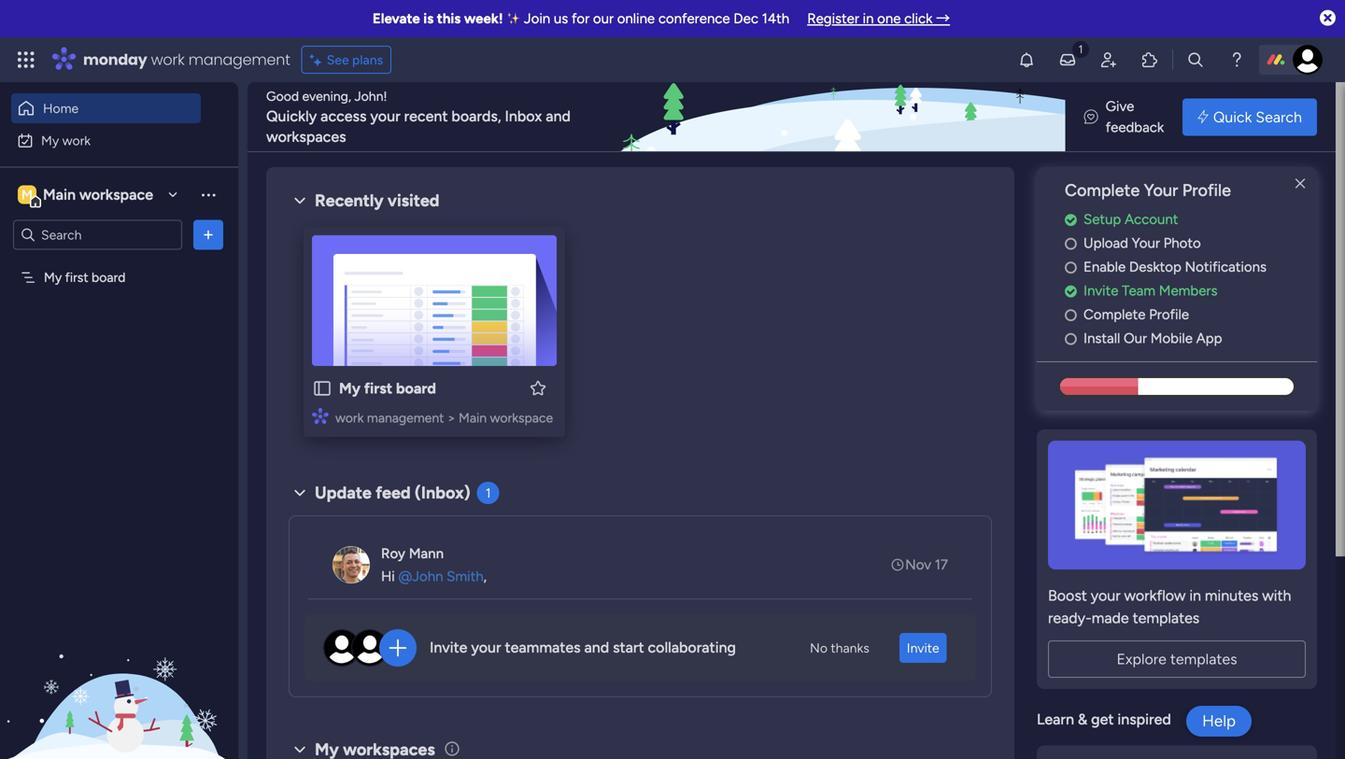 Task type: describe. For each thing, give the bounding box(es) containing it.
1 horizontal spatial board
[[396, 380, 436, 398]]

mann
[[409, 545, 444, 562]]

home
[[43, 100, 79, 116]]

your for profile
[[1144, 180, 1178, 200]]

m
[[22, 187, 33, 203]]

teammates
[[505, 639, 581, 657]]

17
[[935, 557, 948, 573]]

search
[[1256, 108, 1302, 126]]

close my workspaces image
[[289, 739, 311, 760]]

0 horizontal spatial management
[[188, 49, 290, 70]]

apps image
[[1141, 50, 1159, 69]]

team
[[1122, 282, 1156, 299]]

mobile
[[1151, 330, 1193, 347]]

0 horizontal spatial in
[[863, 10, 874, 27]]

check circle image for invite
[[1065, 284, 1077, 298]]

quick
[[1214, 108, 1252, 126]]

invite your teammates and start collaborating
[[430, 639, 736, 657]]

invite for team
[[1084, 282, 1119, 299]]

nov
[[905, 557, 932, 573]]

explore templates
[[1117, 651, 1238, 668]]

close update feed (inbox) image
[[289, 482, 311, 505]]

notifications
[[1185, 259, 1267, 275]]

main inside workspace selection 'element'
[[43, 186, 76, 204]]

workspaces
[[266, 128, 346, 146]]

recent
[[404, 107, 448, 125]]

one
[[877, 10, 901, 27]]

collaborating
[[648, 639, 736, 657]]

help image
[[1228, 50, 1246, 69]]

register in one click → link
[[807, 10, 950, 27]]

boost
[[1048, 587, 1087, 605]]

no
[[810, 640, 828, 656]]

complete for complete your profile
[[1065, 180, 1140, 200]]

✨
[[507, 10, 521, 27]]

work for my
[[62, 133, 91, 149]]

complete your profile
[[1065, 180, 1231, 200]]

explore
[[1117, 651, 1167, 668]]

explore templates button
[[1048, 641, 1306, 678]]

circle o image for upload
[[1065, 237, 1077, 251]]

photo
[[1164, 235, 1201, 252]]

boost your workflow in minutes with ready-made templates
[[1048, 587, 1292, 627]]

join
[[524, 10, 550, 27]]

and inside good evening, john! quickly access your recent boards, inbox and workspaces
[[546, 107, 571, 125]]

visited
[[388, 191, 440, 211]]

see plans
[[327, 52, 383, 68]]

register in one click →
[[807, 10, 950, 27]]

options image
[[199, 226, 218, 244]]

in inside boost your workflow in minutes with ready-made templates
[[1190, 587, 1202, 605]]

setup account
[[1084, 211, 1179, 228]]

complete profile
[[1084, 306, 1189, 323]]

is
[[424, 10, 434, 27]]

conference
[[659, 10, 730, 27]]

update
[[315, 483, 372, 503]]

>
[[447, 410, 456, 426]]

workspace inside 'element'
[[79, 186, 153, 204]]

ready-
[[1048, 609, 1092, 627]]

made
[[1092, 609, 1129, 627]]

enable desktop notifications
[[1084, 259, 1267, 275]]

monday
[[83, 49, 147, 70]]

desktop
[[1129, 259, 1182, 275]]

&
[[1078, 711, 1088, 729]]

install our mobile app link
[[1065, 328, 1317, 349]]

invite team members
[[1084, 282, 1218, 299]]

home button
[[11, 93, 201, 123]]

invite for your
[[430, 639, 468, 657]]

click
[[905, 10, 933, 27]]

update feed (inbox)
[[315, 483, 471, 503]]

workspace selection element
[[18, 184, 156, 208]]

templates inside explore templates button
[[1171, 651, 1238, 668]]

2 horizontal spatial work
[[335, 410, 364, 426]]

invite button
[[900, 633, 947, 663]]

recently
[[315, 191, 384, 211]]

learn & get inspired
[[1037, 711, 1171, 729]]

give
[[1106, 98, 1135, 115]]

online
[[617, 10, 655, 27]]

app
[[1196, 330, 1223, 347]]

members
[[1159, 282, 1218, 299]]

quick search button
[[1183, 99, 1317, 136]]

quick search
[[1214, 108, 1302, 126]]

1
[[486, 485, 491, 501]]

notifications image
[[1017, 50, 1036, 69]]

start
[[613, 639, 644, 657]]

v2 bolt switch image
[[1198, 107, 1209, 128]]

good
[[266, 88, 299, 104]]

install
[[1084, 330, 1121, 347]]

0 vertical spatial lottie animation image
[[612, 82, 1138, 153]]

learn
[[1037, 711, 1074, 729]]

minutes
[[1205, 587, 1259, 605]]

your for boost your workflow in minutes with ready-made templates
[[1091, 587, 1121, 605]]

roy
[[381, 545, 406, 562]]

select product image
[[17, 50, 36, 69]]

2 vertical spatial my
[[339, 380, 361, 398]]

my first board list box
[[0, 258, 238, 546]]

evening,
[[302, 88, 351, 104]]

workflow
[[1125, 587, 1186, 605]]

add to favorites image
[[529, 379, 548, 398]]

with
[[1262, 587, 1292, 605]]

quickly
[[266, 107, 317, 125]]



Task type: locate. For each thing, give the bounding box(es) containing it.
0 vertical spatial check circle image
[[1065, 213, 1077, 227]]

0 horizontal spatial your
[[370, 107, 401, 125]]

→
[[936, 10, 950, 27]]

no thanks
[[810, 640, 870, 656]]

invite
[[1084, 282, 1119, 299], [430, 639, 468, 657], [907, 640, 940, 656]]

2 horizontal spatial invite
[[1084, 282, 1119, 299]]

circle o image left upload
[[1065, 237, 1077, 251]]

thanks
[[831, 640, 870, 656]]

my first board inside list box
[[44, 270, 126, 285]]

our
[[1124, 330, 1147, 347]]

help button
[[1187, 706, 1252, 737]]

your inside boost your workflow in minutes with ready-made templates
[[1091, 587, 1121, 605]]

board up work management > main workspace
[[396, 380, 436, 398]]

1 vertical spatial your
[[1132, 235, 1160, 252]]

main right workspace image
[[43, 186, 76, 204]]

elevate
[[373, 10, 420, 27]]

main workspace
[[43, 186, 153, 204]]

your for invite your teammates and start collaborating
[[471, 639, 501, 657]]

0 vertical spatial management
[[188, 49, 290, 70]]

my work button
[[11, 126, 201, 156]]

0 vertical spatial templates
[[1133, 609, 1200, 627]]

0 horizontal spatial my first board
[[44, 270, 126, 285]]

4 circle o image from the top
[[1065, 332, 1077, 346]]

and
[[546, 107, 571, 125], [584, 639, 609, 657]]

my down search in workspace field
[[44, 270, 62, 285]]

setup account link
[[1065, 209, 1317, 230]]

1 vertical spatial lottie animation image
[[0, 571, 238, 760]]

1 vertical spatial workspace
[[490, 410, 553, 426]]

your up account
[[1144, 180, 1178, 200]]

1 horizontal spatial your
[[471, 639, 501, 657]]

0 horizontal spatial invite
[[430, 639, 468, 657]]

templates right explore
[[1171, 651, 1238, 668]]

my right public board image
[[339, 380, 361, 398]]

workspace up search in workspace field
[[79, 186, 153, 204]]

no thanks button
[[803, 633, 877, 663]]

1 horizontal spatial first
[[364, 380, 393, 398]]

in
[[863, 10, 874, 27], [1190, 587, 1202, 605]]

search everything image
[[1187, 50, 1205, 69]]

circle o image for enable
[[1065, 260, 1077, 275]]

1 vertical spatial and
[[584, 639, 609, 657]]

1 vertical spatial templates
[[1171, 651, 1238, 668]]

first inside list box
[[65, 270, 88, 285]]

in left one
[[863, 10, 874, 27]]

0 horizontal spatial work
[[62, 133, 91, 149]]

invite members image
[[1100, 50, 1118, 69]]

templates inside boost your workflow in minutes with ready-made templates
[[1133, 609, 1200, 627]]

account
[[1125, 211, 1179, 228]]

profile up setup account link on the top right of page
[[1183, 180, 1231, 200]]

templates image image
[[1054, 441, 1301, 570]]

lottie animation image
[[612, 82, 1138, 153], [0, 571, 238, 760]]

1 horizontal spatial lottie animation image
[[612, 82, 1138, 153]]

john!
[[355, 88, 387, 104]]

roy mann image
[[333, 547, 370, 584]]

0 vertical spatial workspace
[[79, 186, 153, 204]]

1 vertical spatial check circle image
[[1065, 284, 1077, 298]]

templates
[[1133, 609, 1200, 627], [1171, 651, 1238, 668]]

lottie animation element
[[612, 82, 1138, 153], [0, 571, 238, 760]]

and right inbox
[[546, 107, 571, 125]]

0 vertical spatial first
[[65, 270, 88, 285]]

workspace options image
[[199, 185, 218, 204]]

your up made
[[1091, 587, 1121, 605]]

circle o image inside complete profile link
[[1065, 308, 1077, 322]]

access
[[321, 107, 367, 125]]

1 horizontal spatial management
[[367, 410, 444, 426]]

1 vertical spatial your
[[1091, 587, 1121, 605]]

inbox image
[[1059, 50, 1077, 69]]

check circle image for setup
[[1065, 213, 1077, 227]]

templates down workflow
[[1133, 609, 1200, 627]]

1 horizontal spatial and
[[584, 639, 609, 657]]

1 vertical spatial work
[[62, 133, 91, 149]]

0 vertical spatial profile
[[1183, 180, 1231, 200]]

recently visited
[[315, 191, 440, 211]]

boards,
[[452, 107, 501, 125]]

1 circle o image from the top
[[1065, 237, 1077, 251]]

plans
[[352, 52, 383, 68]]

1 vertical spatial in
[[1190, 587, 1202, 605]]

0 vertical spatial main
[[43, 186, 76, 204]]

first right public board image
[[364, 380, 393, 398]]

john smith image
[[1293, 45, 1323, 75]]

check circle image left setup in the top right of the page
[[1065, 213, 1077, 227]]

profile
[[1183, 180, 1231, 200], [1149, 306, 1189, 323]]

elevate is this week! ✨ join us for our online conference dec 14th
[[373, 10, 790, 27]]

1 horizontal spatial lottie animation element
[[612, 82, 1138, 153]]

your left teammates
[[471, 639, 501, 657]]

upload
[[1084, 235, 1129, 252]]

1 vertical spatial main
[[459, 410, 487, 426]]

circle o image inside "enable desktop notifications" link
[[1065, 260, 1077, 275]]

0 vertical spatial board
[[92, 270, 126, 285]]

upload your photo
[[1084, 235, 1201, 252]]

management left >
[[367, 410, 444, 426]]

inbox
[[505, 107, 542, 125]]

complete up install
[[1084, 306, 1146, 323]]

your
[[370, 107, 401, 125], [1091, 587, 1121, 605], [471, 639, 501, 657]]

see plans button
[[302, 46, 392, 74]]

feedback
[[1106, 119, 1164, 136]]

1 vertical spatial management
[[367, 410, 444, 426]]

give feedback
[[1106, 98, 1164, 136]]

14th
[[762, 10, 790, 27]]

good evening, john! quickly access your recent boards, inbox and workspaces
[[266, 88, 571, 146]]

0 vertical spatial in
[[863, 10, 874, 27]]

circle o image inside the upload your photo 'link'
[[1065, 237, 1077, 251]]

0 vertical spatial complete
[[1065, 180, 1140, 200]]

help
[[1203, 712, 1236, 731]]

enable desktop notifications link
[[1065, 257, 1317, 278]]

1 horizontal spatial my first board
[[339, 380, 436, 398]]

1 horizontal spatial workspace
[[490, 410, 553, 426]]

profile up "mobile"
[[1149, 306, 1189, 323]]

0 vertical spatial my first board
[[44, 270, 126, 285]]

check circle image inside setup account link
[[1065, 213, 1077, 227]]

0 horizontal spatial board
[[92, 270, 126, 285]]

0 vertical spatial lottie animation element
[[612, 82, 1138, 153]]

0 vertical spatial your
[[1144, 180, 1178, 200]]

my first board down search in workspace field
[[44, 270, 126, 285]]

my work
[[41, 133, 91, 149]]

complete up setup in the top right of the page
[[1065, 180, 1140, 200]]

v2 user feedback image
[[1084, 107, 1098, 128]]

work inside my work button
[[62, 133, 91, 149]]

get
[[1091, 711, 1114, 729]]

0 horizontal spatial lottie animation element
[[0, 571, 238, 760]]

1 horizontal spatial work
[[151, 49, 185, 70]]

work for monday
[[151, 49, 185, 70]]

circle o image left complete profile
[[1065, 308, 1077, 322]]

work up the update at the left bottom of page
[[335, 410, 364, 426]]

your inside good evening, john! quickly access your recent boards, inbox and workspaces
[[370, 107, 401, 125]]

your for photo
[[1132, 235, 1160, 252]]

1 vertical spatial complete
[[1084, 306, 1146, 323]]

0 horizontal spatial and
[[546, 107, 571, 125]]

1 vertical spatial board
[[396, 380, 436, 398]]

install our mobile app
[[1084, 330, 1223, 347]]

1 horizontal spatial in
[[1190, 587, 1202, 605]]

1 vertical spatial first
[[364, 380, 393, 398]]

0 horizontal spatial lottie animation image
[[0, 571, 238, 760]]

main
[[43, 186, 76, 204], [459, 410, 487, 426]]

circle o image left install
[[1065, 332, 1077, 346]]

my inside button
[[41, 133, 59, 149]]

public board image
[[312, 378, 333, 399]]

0 vertical spatial work
[[151, 49, 185, 70]]

circle o image for install
[[1065, 332, 1077, 346]]

nov 17
[[905, 557, 948, 573]]

check circle image inside invite team members link
[[1065, 284, 1077, 298]]

management up the good
[[188, 49, 290, 70]]

circle o image left enable
[[1065, 260, 1077, 275]]

invite inside button
[[907, 640, 940, 656]]

upload your photo link
[[1065, 233, 1317, 254]]

board
[[92, 270, 126, 285], [396, 380, 436, 398]]

my down home
[[41, 133, 59, 149]]

1 vertical spatial lottie animation element
[[0, 571, 238, 760]]

1 vertical spatial profile
[[1149, 306, 1189, 323]]

us
[[554, 10, 568, 27]]

board inside list box
[[92, 270, 126, 285]]

1 vertical spatial my
[[44, 270, 62, 285]]

0 horizontal spatial workspace
[[79, 186, 153, 204]]

your down the john!
[[370, 107, 401, 125]]

our
[[593, 10, 614, 27]]

enable
[[1084, 259, 1126, 275]]

circle o image for complete
[[1065, 308, 1077, 322]]

inspired
[[1118, 711, 1171, 729]]

week!
[[464, 10, 503, 27]]

1 vertical spatial my first board
[[339, 380, 436, 398]]

0 vertical spatial my
[[41, 133, 59, 149]]

feed
[[376, 483, 411, 503]]

complete
[[1065, 180, 1140, 200], [1084, 306, 1146, 323]]

2 check circle image from the top
[[1065, 284, 1077, 298]]

your down account
[[1132, 235, 1160, 252]]

0 horizontal spatial first
[[65, 270, 88, 285]]

register
[[807, 10, 860, 27]]

1 check circle image from the top
[[1065, 213, 1077, 227]]

your inside 'link'
[[1132, 235, 1160, 252]]

my inside list box
[[44, 270, 62, 285]]

option
[[0, 261, 238, 264]]

workspace down 'add to favorites' image
[[490, 410, 553, 426]]

(inbox)
[[415, 483, 471, 503]]

1 horizontal spatial invite
[[907, 640, 940, 656]]

first
[[65, 270, 88, 285], [364, 380, 393, 398]]

0 horizontal spatial main
[[43, 186, 76, 204]]

dec
[[734, 10, 759, 27]]

invite team members link
[[1065, 281, 1317, 302]]

workspace image
[[18, 185, 36, 205]]

work right "monday"
[[151, 49, 185, 70]]

in left minutes
[[1190, 587, 1202, 605]]

main right >
[[459, 410, 487, 426]]

dapulse x slim image
[[1289, 173, 1312, 195]]

your
[[1144, 180, 1178, 200], [1132, 235, 1160, 252]]

roy mann
[[381, 545, 444, 562]]

3 circle o image from the top
[[1065, 308, 1077, 322]]

0 vertical spatial and
[[546, 107, 571, 125]]

my first board up work management > main workspace
[[339, 380, 436, 398]]

this
[[437, 10, 461, 27]]

2 circle o image from the top
[[1065, 260, 1077, 275]]

1 image
[[1073, 38, 1089, 59]]

close recently visited image
[[289, 190, 311, 212]]

work management > main workspace
[[335, 410, 553, 426]]

monday work management
[[83, 49, 290, 70]]

circle o image inside install our mobile app link
[[1065, 332, 1077, 346]]

2 vertical spatial your
[[471, 639, 501, 657]]

complete for complete profile
[[1084, 306, 1146, 323]]

2 horizontal spatial your
[[1091, 587, 1121, 605]]

2 vertical spatial work
[[335, 410, 364, 426]]

check circle image left team
[[1065, 284, 1077, 298]]

board down search in workspace field
[[92, 270, 126, 285]]

Search in workspace field
[[39, 224, 156, 246]]

0 vertical spatial your
[[370, 107, 401, 125]]

circle o image
[[1065, 237, 1077, 251], [1065, 260, 1077, 275], [1065, 308, 1077, 322], [1065, 332, 1077, 346]]

for
[[572, 10, 590, 27]]

work down home
[[62, 133, 91, 149]]

see
[[327, 52, 349, 68]]

work
[[151, 49, 185, 70], [62, 133, 91, 149], [335, 410, 364, 426]]

1 horizontal spatial main
[[459, 410, 487, 426]]

and left start
[[584, 639, 609, 657]]

check circle image
[[1065, 213, 1077, 227], [1065, 284, 1077, 298]]

first down search in workspace field
[[65, 270, 88, 285]]



Task type: vqa. For each thing, say whether or not it's contained in the screenshot.
Complete associated with Complete Your Profile
yes



